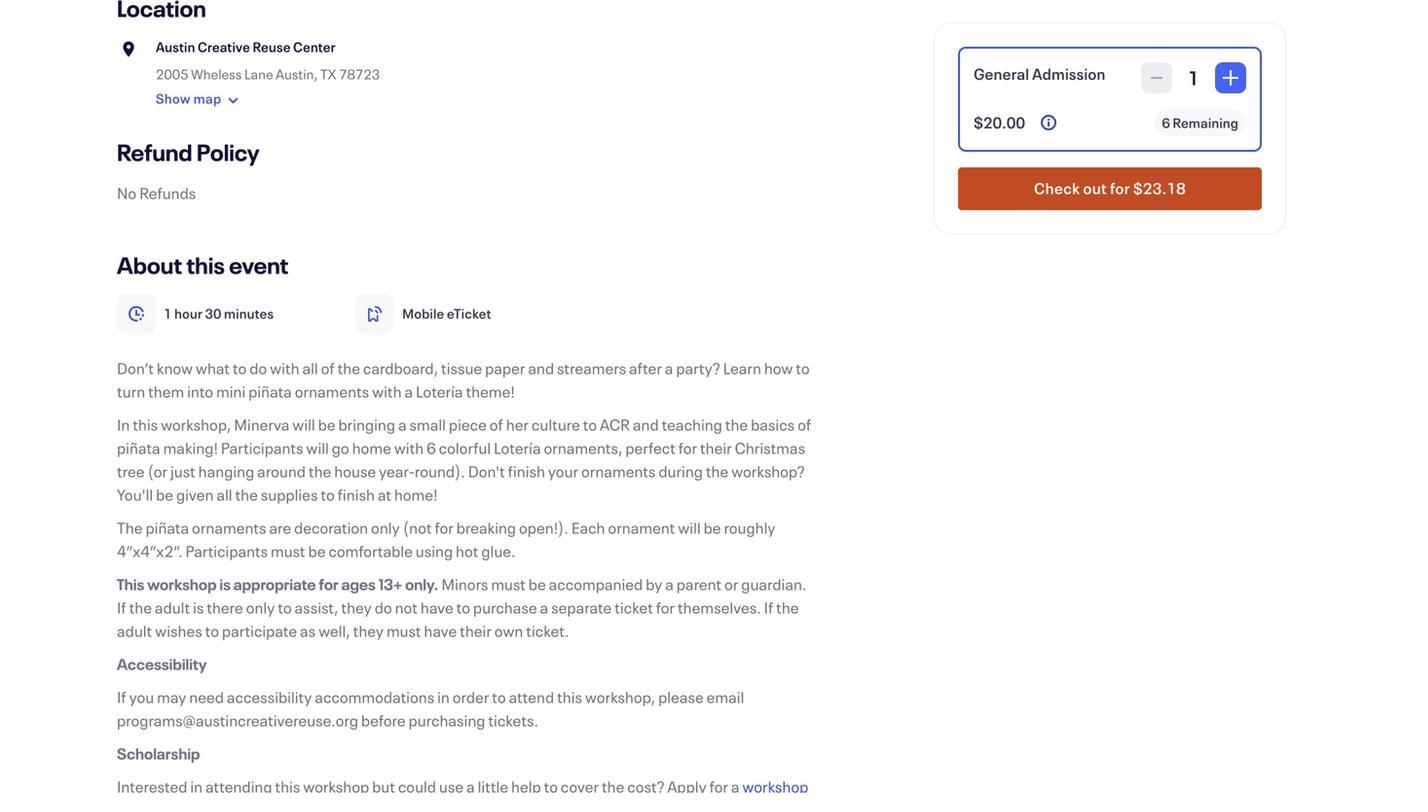 Task type: locate. For each thing, give the bounding box(es) containing it.
1 vertical spatial workshop,
[[585, 687, 656, 708]]

1 horizontal spatial is
[[219, 574, 231, 595]]

their
[[700, 438, 732, 459], [460, 621, 492, 642]]

0 horizontal spatial ornaments
[[192, 518, 266, 539]]

of left the her
[[490, 414, 503, 435]]

be up purchase
[[529, 574, 546, 595]]

and
[[528, 358, 554, 379], [633, 414, 659, 435]]

2 vertical spatial piñata
[[146, 518, 189, 539]]

for down teaching
[[679, 438, 697, 459]]

participants down minerva
[[221, 438, 303, 459]]

hot
[[456, 541, 479, 562]]

the
[[117, 518, 143, 539]]

1 horizontal spatial do
[[375, 597, 392, 618]]

in this workshop, minerva will be bringing a small piece of her culture to acr and teaching the basics of piñata making! participants will go home with 6 colorful lotería ornaments, perfect for their christmas tree (or just hanging around the house year-round). don't finish your ornaments during the workshop? you'll be given all the supplies to finish at home!
[[117, 414, 811, 505]]

finish left your
[[508, 461, 545, 482]]

workshop,
[[161, 414, 231, 435], [585, 687, 656, 708]]

for inside the piñata ornaments are decoration only (not for breaking open!). each ornament will be roughly 4"x4"x2". participants must be comfortable using hot glue.
[[435, 518, 454, 539]]

2 vertical spatial this
[[557, 687, 582, 708]]

workshop, inside if you may need accessibility accommodations in order to attend this workshop, please email programs@austincreativereuse.org before purchasing tickets.
[[585, 687, 656, 708]]

0 vertical spatial adult
[[155, 597, 190, 618]]

turn
[[117, 381, 145, 402]]

1 horizontal spatial adult
[[155, 597, 190, 618]]

about
[[117, 250, 182, 280]]

given
[[176, 484, 214, 505]]

piñata up tree
[[117, 438, 160, 459]]

if you may need accessibility accommodations in order to attend this workshop, please email programs@austincreativereuse.org before purchasing tickets.
[[117, 687, 744, 731]]

if
[[117, 597, 126, 618], [764, 597, 773, 618], [117, 687, 126, 708]]

1 horizontal spatial all
[[302, 358, 318, 379]]

1 horizontal spatial must
[[387, 621, 421, 642]]

1 vertical spatial and
[[633, 414, 659, 435]]

0 horizontal spatial finish
[[338, 484, 375, 505]]

creative
[[198, 38, 250, 56]]

this right in
[[133, 414, 158, 435]]

1 horizontal spatial finish
[[508, 461, 545, 482]]

1 vertical spatial only
[[246, 597, 275, 618]]

6
[[427, 438, 436, 459]]

2 vertical spatial must
[[387, 621, 421, 642]]

0 vertical spatial their
[[700, 438, 732, 459]]

0 vertical spatial lotería
[[416, 381, 463, 402]]

reuse
[[253, 38, 291, 56]]

mini
[[216, 381, 246, 402]]

is up there
[[219, 574, 231, 595]]

0 horizontal spatial must
[[271, 541, 305, 562]]

1 vertical spatial will
[[306, 438, 329, 459]]

piñata
[[248, 381, 292, 402], [117, 438, 160, 459], [146, 518, 189, 539]]

supplies
[[261, 484, 318, 505]]

parent
[[677, 574, 722, 595]]

lotería down the tissue
[[416, 381, 463, 402]]

0 vertical spatial and
[[528, 358, 554, 379]]

or
[[725, 574, 739, 595]]

0 horizontal spatial only
[[246, 597, 275, 618]]

2 horizontal spatial ornaments
[[581, 461, 656, 482]]

0 vertical spatial ornaments
[[295, 381, 369, 402]]

do right "what"
[[249, 358, 267, 379]]

0 horizontal spatial lotería
[[416, 381, 463, 402]]

don't know what to do with all of the cardboard, tissue paper and streamers after a party? learn how to turn them into mini piñata ornaments with a lotería theme!
[[117, 358, 810, 402]]

decoration
[[294, 518, 368, 539]]

will right ornament
[[678, 518, 701, 539]]

1 vertical spatial ornaments
[[581, 461, 656, 482]]

they down 'ages'
[[341, 597, 372, 618]]

finish down house
[[338, 484, 375, 505]]

0 horizontal spatial do
[[249, 358, 267, 379]]

and right paper
[[528, 358, 554, 379]]

with for all
[[372, 381, 402, 402]]

1 vertical spatial lotería
[[494, 438, 541, 459]]

themselves.
[[678, 597, 761, 618]]

with left 6
[[394, 438, 424, 459]]

0 vertical spatial piñata
[[248, 381, 292, 402]]

eticket
[[447, 305, 491, 323]]

to right how
[[796, 358, 810, 379]]

will left go
[[306, 438, 329, 459]]

a left small
[[398, 414, 407, 435]]

cardboard,
[[363, 358, 438, 379]]

if left you
[[117, 687, 126, 708]]

be up go
[[318, 414, 336, 435]]

show map button
[[156, 84, 245, 115]]

colorful
[[439, 438, 491, 459]]

round).
[[415, 461, 465, 482]]

must up purchase
[[491, 574, 526, 595]]

participants up 'workshop'
[[185, 541, 268, 562]]

their left own
[[460, 621, 492, 642]]

austin creative reuse center 2005 wheless lane austin, tx 78723
[[156, 38, 380, 83]]

finish
[[508, 461, 545, 482], [338, 484, 375, 505]]

0 vertical spatial workshop,
[[161, 414, 231, 435]]

during
[[659, 461, 703, 482]]

must down not at bottom
[[387, 621, 421, 642]]

ornaments down given
[[192, 518, 266, 539]]

0 vertical spatial all
[[302, 358, 318, 379]]

workshop, inside in this workshop, minerva will be bringing a small piece of her culture to acr and teaching the basics of piñata making! participants will go home with 6 colorful lotería ornaments, perfect for their christmas tree (or just hanging around the house year-round). don't finish your ornaments during the workshop? you'll be given all the supplies to finish at home!
[[161, 414, 231, 435]]

streamers
[[557, 358, 626, 379]]

1 vertical spatial piñata
[[117, 438, 160, 459]]

0 horizontal spatial of
[[321, 358, 335, 379]]

must down are
[[271, 541, 305, 562]]

1 horizontal spatial workshop,
[[585, 687, 656, 708]]

the down guardian.
[[776, 597, 799, 618]]

perfect
[[626, 438, 676, 459]]

1 vertical spatial this
[[133, 414, 158, 435]]

0 horizontal spatial their
[[460, 621, 492, 642]]

must inside the piñata ornaments are decoration only (not for breaking open!). each ornament will be roughly 4"x4"x2". participants must be comfortable using hot glue.
[[271, 541, 305, 562]]

13+
[[378, 574, 402, 595]]

know
[[157, 358, 193, 379]]

lane
[[244, 65, 273, 83]]

have
[[421, 597, 454, 618], [424, 621, 457, 642]]

only
[[371, 518, 400, 539], [246, 597, 275, 618]]

(or
[[147, 461, 168, 482]]

the left basics
[[725, 414, 748, 435]]

email
[[707, 687, 744, 708]]

0 vertical spatial do
[[249, 358, 267, 379]]

a right after
[[665, 358, 673, 379]]

their down teaching
[[700, 438, 732, 459]]

only.
[[405, 574, 439, 595]]

ornaments down perfect at left
[[581, 461, 656, 482]]

workshop, up making!
[[161, 414, 231, 435]]

0 horizontal spatial adult
[[117, 621, 152, 642]]

into
[[187, 381, 213, 402]]

breaking
[[456, 518, 516, 539]]

adult up wishes
[[155, 597, 190, 618]]

2 horizontal spatial of
[[798, 414, 811, 435]]

before
[[361, 710, 406, 731]]

1
[[164, 305, 172, 323]]

to down there
[[205, 621, 219, 642]]

small
[[409, 414, 446, 435]]

0 horizontal spatial is
[[193, 597, 204, 618]]

of right basics
[[798, 414, 811, 435]]

0 vertical spatial will
[[292, 414, 315, 435]]

0 vertical spatial participants
[[221, 438, 303, 459]]

this up "30"
[[186, 250, 225, 280]]

mobile
[[402, 305, 444, 323]]

if inside if you may need accessibility accommodations in order to attend this workshop, please email programs@austincreativereuse.org before purchasing tickets.
[[117, 687, 126, 708]]

learn
[[723, 358, 761, 379]]

2 horizontal spatial this
[[557, 687, 582, 708]]

about this event
[[117, 250, 288, 280]]

adult up accessibility
[[117, 621, 152, 642]]

ornaments
[[295, 381, 369, 402], [581, 461, 656, 482], [192, 518, 266, 539]]

to up ornaments,
[[583, 414, 597, 435]]

around
[[257, 461, 306, 482]]

the right during
[[706, 461, 729, 482]]

0 vertical spatial only
[[371, 518, 400, 539]]

a right by
[[665, 574, 674, 595]]

will inside the piñata ornaments are decoration only (not for breaking open!). each ornament will be roughly 4"x4"x2". participants must be comfortable using hot glue.
[[678, 518, 701, 539]]

tree
[[117, 461, 145, 482]]

refund
[[117, 137, 192, 167]]

2 vertical spatial with
[[394, 438, 424, 459]]

piñata inside in this workshop, minerva will be bringing a small piece of her culture to acr and teaching the basics of piñata making! participants will go home with 6 colorful lotería ornaments, perfect for their christmas tree (or just hanging around the house year-round). don't finish your ornaments during the workshop? you'll be given all the supplies to finish at home!
[[117, 438, 160, 459]]

2 vertical spatial ornaments
[[192, 518, 266, 539]]

1 horizontal spatial this
[[186, 250, 225, 280]]

assist,
[[295, 597, 338, 618]]

ornaments inside in this workshop, minerva will be bringing a small piece of her culture to acr and teaching the basics of piñata making! participants will go home with 6 colorful lotería ornaments, perfect for their christmas tree (or just hanging around the house year-round). don't finish your ornaments during the workshop? you'll be given all the supplies to finish at home!
[[581, 461, 656, 482]]

this
[[186, 250, 225, 280], [133, 414, 158, 435], [557, 687, 582, 708]]

for inside the minors must be accompanied by a parent or guardian. if the adult is there only to assist, they do not have to purchase a separate ticket for themselves. if the adult wishes to participate as well, they must have their own ticket.
[[656, 597, 675, 618]]

for up using
[[435, 518, 454, 539]]

workshop, left please
[[585, 687, 656, 708]]

1 vertical spatial is
[[193, 597, 204, 618]]

the down this
[[129, 597, 152, 618]]

a
[[665, 358, 673, 379], [405, 381, 413, 402], [398, 414, 407, 435], [665, 574, 674, 595], [540, 597, 548, 618]]

1 vertical spatial must
[[491, 574, 526, 595]]

1 vertical spatial with
[[372, 381, 402, 402]]

workshop?
[[732, 461, 805, 482]]

will right minerva
[[292, 414, 315, 435]]

2 vertical spatial will
[[678, 518, 701, 539]]

1 vertical spatial their
[[460, 621, 492, 642]]

and up perfect at left
[[633, 414, 659, 435]]

0 vertical spatial this
[[186, 250, 225, 280]]

each
[[571, 518, 605, 539]]

with inside in this workshop, minerva will be bringing a small piece of her culture to acr and teaching the basics of piñata making! participants will go home with 6 colorful lotería ornaments, perfect for their christmas tree (or just hanging around the house year-round). don't finish your ornaments during the workshop? you'll be given all the supplies to finish at home!
[[394, 438, 424, 459]]

your
[[548, 461, 579, 482]]

be left roughly at the bottom right
[[704, 518, 721, 539]]

lotería
[[416, 381, 463, 402], [494, 438, 541, 459]]

1 vertical spatial they
[[353, 621, 384, 642]]

they right well,
[[353, 621, 384, 642]]

1 horizontal spatial their
[[700, 438, 732, 459]]

piñata inside the piñata ornaments are decoration only (not for breaking open!). each ornament will be roughly 4"x4"x2". participants must be comfortable using hot glue.
[[146, 518, 189, 539]]

1 horizontal spatial lotería
[[494, 438, 541, 459]]

0 horizontal spatial this
[[133, 414, 158, 435]]

as
[[300, 621, 316, 642]]

the
[[337, 358, 360, 379], [725, 414, 748, 435], [309, 461, 331, 482], [706, 461, 729, 482], [235, 484, 258, 505], [129, 597, 152, 618], [776, 597, 799, 618]]

only up comfortable
[[371, 518, 400, 539]]

ornaments up 'bringing'
[[295, 381, 369, 402]]

0 horizontal spatial all
[[216, 484, 232, 505]]

do inside the minors must be accompanied by a parent or guardian. if the adult is there only to assist, they do not have to purchase a separate ticket for themselves. if the adult wishes to participate as well, they must have their own ticket.
[[375, 597, 392, 618]]

and inside don't know what to do with all of the cardboard, tissue paper and streamers after a party? learn how to turn them into mini piñata ornaments with a lotería theme!
[[528, 358, 554, 379]]

this right attend
[[557, 687, 582, 708]]

will
[[292, 414, 315, 435], [306, 438, 329, 459], [678, 518, 701, 539]]

with up minerva
[[270, 358, 299, 379]]

0 horizontal spatial workshop,
[[161, 414, 231, 435]]

austin,
[[276, 65, 318, 83]]

ornament
[[608, 518, 675, 539]]

lotería down the her
[[494, 438, 541, 459]]

year-
[[379, 461, 415, 482]]

order
[[453, 687, 489, 708]]

of
[[321, 358, 335, 379], [490, 414, 503, 435], [798, 414, 811, 435]]

0 vertical spatial must
[[271, 541, 305, 562]]

piñata up 4"x4"x2".
[[146, 518, 189, 539]]

1 horizontal spatial of
[[490, 414, 503, 435]]

this inside in this workshop, minerva will be bringing a small piece of her culture to acr and teaching the basics of piñata making! participants will go home with 6 colorful lotería ornaments, perfect for their christmas tree (or just hanging around the house year-round). don't finish your ornaments during the workshop? you'll be given all the supplies to finish at home!
[[133, 414, 158, 435]]

accompanied
[[549, 574, 643, 595]]

with down "cardboard,"
[[372, 381, 402, 402]]

1 horizontal spatial and
[[633, 414, 659, 435]]

the left "cardboard,"
[[337, 358, 360, 379]]

only up participate
[[246, 597, 275, 618]]

0 horizontal spatial and
[[528, 358, 554, 379]]

basics
[[751, 414, 795, 435]]

minerva
[[234, 414, 290, 435]]

1 vertical spatial do
[[375, 597, 392, 618]]

paper
[[485, 358, 525, 379]]

you'll
[[117, 484, 153, 505]]

do left not at bottom
[[375, 597, 392, 618]]

0 vertical spatial finish
[[508, 461, 545, 482]]

accommodations
[[315, 687, 435, 708]]

for
[[679, 438, 697, 459], [435, 518, 454, 539], [319, 574, 339, 595], [656, 597, 675, 618]]

piñata up minerva
[[248, 381, 292, 402]]

1 horizontal spatial only
[[371, 518, 400, 539]]

is left there
[[193, 597, 204, 618]]

must
[[271, 541, 305, 562], [491, 574, 526, 595], [387, 621, 421, 642]]

1 vertical spatial all
[[216, 484, 232, 505]]

appropriate
[[233, 574, 316, 595]]

refund policy
[[117, 137, 260, 167]]

1 vertical spatial have
[[424, 621, 457, 642]]

to up tickets.
[[492, 687, 506, 708]]

of left "cardboard,"
[[321, 358, 335, 379]]

1 horizontal spatial ornaments
[[295, 381, 369, 402]]

to
[[233, 358, 247, 379], [796, 358, 810, 379], [583, 414, 597, 435], [321, 484, 335, 505], [278, 597, 292, 618], [456, 597, 470, 618], [205, 621, 219, 642], [492, 687, 506, 708]]

1 vertical spatial participants
[[185, 541, 268, 562]]

for down by
[[656, 597, 675, 618]]



Task type: vqa. For each thing, say whether or not it's contained in the screenshot.
If
yes



Task type: describe. For each thing, give the bounding box(es) containing it.
lotería inside in this workshop, minerva will be bringing a small piece of her culture to acr and teaching the basics of piñata making! participants will go home with 6 colorful lotería ornaments, perfect for their christmas tree (or just hanging around the house year-round). don't finish your ornaments during the workshop? you'll be given all the supplies to finish at home!
[[494, 438, 541, 459]]

center
[[293, 38, 336, 56]]

scholarship
[[117, 744, 200, 764]]

this for about
[[186, 250, 225, 280]]

hanging
[[198, 461, 254, 482]]

be inside the minors must be accompanied by a parent or guardian. if the adult is there only to assist, they do not have to purchase a separate ticket for themselves. if the adult wishes to participate as well, they must have their own ticket.
[[529, 574, 546, 595]]

teaching
[[662, 414, 722, 435]]

need
[[189, 687, 224, 708]]

all inside don't know what to do with all of the cardboard, tissue paper and streamers after a party? learn how to turn them into mini piñata ornaments with a lotería theme!
[[302, 358, 318, 379]]

minutes
[[224, 305, 274, 323]]

party?
[[676, 358, 720, 379]]

don't
[[468, 461, 505, 482]]

accessibility
[[227, 687, 312, 708]]

2005
[[156, 65, 189, 83]]

ticket
[[615, 597, 653, 618]]

do inside don't know what to do with all of the cardboard, tissue paper and streamers after a party? learn how to turn them into mini piñata ornaments with a lotería theme!
[[249, 358, 267, 379]]

ornaments inside don't know what to do with all of the cardboard, tissue paper and streamers after a party? learn how to turn them into mini piñata ornaments with a lotería theme!
[[295, 381, 369, 402]]

acr
[[600, 414, 630, 435]]

how
[[764, 358, 793, 379]]

0 vertical spatial they
[[341, 597, 372, 618]]

piñata inside don't know what to do with all of the cardboard, tissue paper and streamers after a party? learn how to turn them into mini piñata ornaments with a lotería theme!
[[248, 381, 292, 402]]

to down this workshop is appropriate for ages 13+ only.
[[278, 597, 292, 618]]

1 vertical spatial adult
[[117, 621, 152, 642]]

if down guardian.
[[764, 597, 773, 618]]

for inside in this workshop, minerva will be bringing a small piece of her culture to acr and teaching the basics of piñata making! participants will go home with 6 colorful lotería ornaments, perfect for their christmas tree (or just hanging around the house year-round). don't finish your ornaments during the workshop? you'll be given all the supplies to finish at home!
[[679, 438, 697, 459]]

may
[[157, 687, 186, 708]]

ages
[[341, 574, 376, 595]]

what
[[196, 358, 230, 379]]

after
[[629, 358, 662, 379]]

home!
[[394, 484, 438, 505]]

piece
[[449, 414, 487, 435]]

own
[[495, 621, 523, 642]]

with for bringing
[[394, 438, 424, 459]]

the down hanging
[[235, 484, 258, 505]]

refunds
[[139, 183, 196, 204]]

don't
[[117, 358, 154, 379]]

accessibility
[[117, 654, 207, 675]]

of inside don't know what to do with all of the cardboard, tissue paper and streamers after a party? learn how to turn them into mini piñata ornaments with a lotería theme!
[[321, 358, 335, 379]]

tickets.
[[488, 710, 538, 731]]

in
[[437, 687, 450, 708]]

lotería inside don't know what to do with all of the cardboard, tissue paper and streamers after a party? learn how to turn them into mini piñata ornaments with a lotería theme!
[[416, 381, 463, 402]]

culture
[[532, 414, 580, 435]]

theme!
[[466, 381, 515, 402]]

purchase
[[473, 597, 537, 618]]

the inside don't know what to do with all of the cardboard, tissue paper and streamers after a party? learn how to turn them into mini piñata ornaments with a lotería theme!
[[337, 358, 360, 379]]

participants inside the piñata ornaments are decoration only (not for breaking open!). each ornament will be roughly 4"x4"x2". participants must be comfortable using hot glue.
[[185, 541, 268, 562]]

be down decoration at the left
[[308, 541, 326, 562]]

purchasing
[[409, 710, 485, 731]]

just
[[170, 461, 196, 482]]

if down this
[[117, 597, 126, 618]]

be down the (or
[[156, 484, 173, 505]]

home
[[352, 438, 391, 459]]

minors must be accompanied by a parent or guardian. if the adult is there only to assist, they do not have to purchase a separate ticket for themselves. if the adult wishes to participate as well, they must have their own ticket.
[[117, 574, 807, 642]]

open!).
[[519, 518, 569, 539]]

a up ticket. at bottom left
[[540, 597, 548, 618]]

this for in
[[133, 414, 158, 435]]

workshop
[[147, 574, 217, 595]]

in
[[117, 414, 130, 435]]

making!
[[163, 438, 218, 459]]

you
[[129, 687, 154, 708]]

well,
[[319, 621, 350, 642]]

78723
[[339, 65, 380, 83]]

a down "cardboard,"
[[405, 381, 413, 402]]

only inside the minors must be accompanied by a parent or guardian. if the adult is there only to assist, they do not have to purchase a separate ticket for themselves. if the adult wishes to participate as well, they must have their own ticket.
[[246, 597, 275, 618]]

the piñata ornaments are decoration only (not for breaking open!). each ornament will be roughly 4"x4"x2". participants must be comfortable using hot glue.
[[117, 518, 776, 562]]

attend
[[509, 687, 554, 708]]

there
[[207, 597, 243, 618]]

0 vertical spatial have
[[421, 597, 454, 618]]

go
[[332, 438, 349, 459]]

by
[[646, 574, 662, 595]]

not
[[395, 597, 418, 618]]

comfortable
[[329, 541, 413, 562]]

30
[[205, 305, 221, 323]]

no
[[117, 183, 137, 204]]

to down minors
[[456, 597, 470, 618]]

this inside if you may need accessibility accommodations in order to attend this workshop, please email programs@austincreativereuse.org before purchasing tickets.
[[557, 687, 582, 708]]

only inside the piñata ornaments are decoration only (not for breaking open!). each ornament will be roughly 4"x4"x2". participants must be comfortable using hot glue.
[[371, 518, 400, 539]]

tissue
[[441, 358, 482, 379]]

ornaments,
[[544, 438, 623, 459]]

show map
[[156, 90, 221, 108]]

0 vertical spatial with
[[270, 358, 299, 379]]

to up mini
[[233, 358, 247, 379]]

wheless
[[191, 65, 242, 83]]

to up decoration at the left
[[321, 484, 335, 505]]

0 vertical spatial is
[[219, 574, 231, 595]]

1 vertical spatial finish
[[338, 484, 375, 505]]

are
[[269, 518, 291, 539]]

event
[[229, 250, 288, 280]]

their inside the minors must be accompanied by a parent or guardian. if the adult is there only to assist, they do not have to purchase a separate ticket for themselves. if the adult wishes to participate as well, they must have their own ticket.
[[460, 621, 492, 642]]

ornaments inside the piñata ornaments are decoration only (not for breaking open!). each ornament will be roughly 4"x4"x2". participants must be comfortable using hot glue.
[[192, 518, 266, 539]]

and inside in this workshop, minerva will be bringing a small piece of her culture to acr and teaching the basics of piñata making! participants will go home with 6 colorful lotería ornaments, perfect for their christmas tree (or just hanging around the house year-round). don't finish your ornaments during the workshop? you'll be given all the supplies to finish at home!
[[633, 414, 659, 435]]

is inside the minors must be accompanied by a parent or guardian. if the adult is there only to assist, they do not have to purchase a separate ticket for themselves. if the adult wishes to participate as well, they must have their own ticket.
[[193, 597, 204, 618]]

the left house
[[309, 461, 331, 482]]

2 horizontal spatial must
[[491, 574, 526, 595]]

glue.
[[481, 541, 516, 562]]

participants inside in this workshop, minerva will be bringing a small piece of her culture to acr and teaching the basics of piñata making! participants will go home with 6 colorful lotería ornaments, perfect for their christmas tree (or just hanging around the house year-round). don't finish your ornaments during the workshop? you'll be given all the supplies to finish at home!
[[221, 438, 303, 459]]

a inside in this workshop, minerva will be bringing a small piece of her culture to acr and teaching the basics of piñata making! participants will go home with 6 colorful lotería ornaments, perfect for their christmas tree (or just hanging around the house year-round). don't finish your ornaments during the workshop? you'll be given all the supplies to finish at home!
[[398, 414, 407, 435]]

at
[[378, 484, 391, 505]]

christmas
[[735, 438, 805, 459]]

for up assist,
[[319, 574, 339, 595]]

their inside in this workshop, minerva will be bringing a small piece of her culture to acr and teaching the basics of piñata making! participants will go home with 6 colorful lotería ornaments, perfect for their christmas tree (or just hanging around the house year-round). don't finish your ornaments during the workshop? you'll be given all the supplies to finish at home!
[[700, 438, 732, 459]]

house
[[334, 461, 376, 482]]

to inside if you may need accessibility accommodations in order to attend this workshop, please email programs@austincreativereuse.org before purchasing tickets.
[[492, 687, 506, 708]]

all inside in this workshop, minerva will be bringing a small piece of her culture to acr and teaching the basics of piñata making! participants will go home with 6 colorful lotería ornaments, perfect for their christmas tree (or just hanging around the house year-round). don't finish your ornaments during the workshop? you'll be given all the supplies to finish at home!
[[216, 484, 232, 505]]

roughly
[[724, 518, 776, 539]]

using
[[416, 541, 453, 562]]

her
[[506, 414, 529, 435]]

4"x4"x2".
[[117, 541, 183, 562]]

policy
[[197, 137, 260, 167]]



